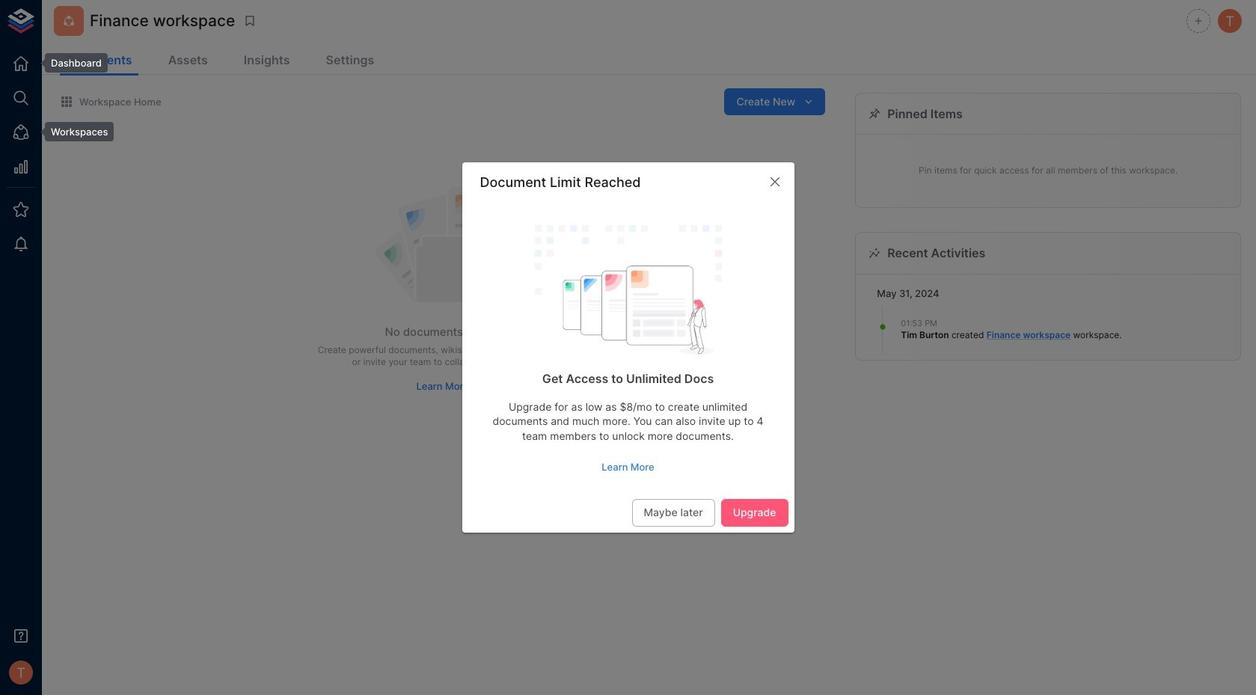 Task type: describe. For each thing, give the bounding box(es) containing it.
1 tooltip from the top
[[34, 53, 108, 73]]

2 tooltip from the top
[[34, 122, 114, 142]]

bookmark image
[[243, 14, 257, 28]]



Task type: vqa. For each thing, say whether or not it's contained in the screenshot.
dialog
yes



Task type: locate. For each thing, give the bounding box(es) containing it.
dialog
[[462, 163, 795, 533]]

0 vertical spatial tooltip
[[34, 53, 108, 73]]

1 vertical spatial tooltip
[[34, 122, 114, 142]]

tooltip
[[34, 53, 108, 73], [34, 122, 114, 142]]



